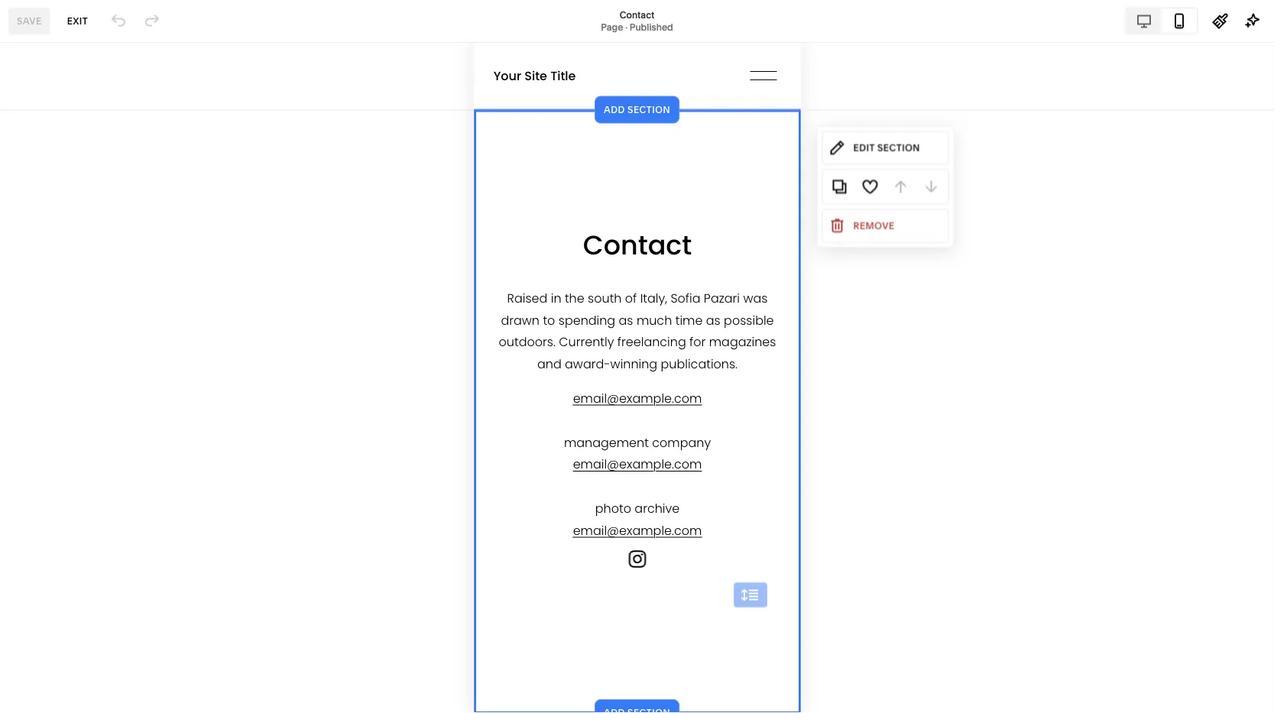 Task type: locate. For each thing, give the bounding box(es) containing it.
contact
[[620, 9, 654, 20]]

·
[[625, 21, 628, 32]]

exit
[[67, 15, 88, 26]]

section
[[628, 104, 670, 115]]

tab list
[[1127, 9, 1197, 33]]

exit button
[[59, 7, 96, 35]]

save button
[[8, 7, 50, 35]]

contact page · published
[[601, 9, 673, 32]]

add section
[[604, 104, 670, 115]]



Task type: vqa. For each thing, say whether or not it's contained in the screenshot.
left the in
no



Task type: describe. For each thing, give the bounding box(es) containing it.
website
[[25, 95, 73, 110]]

save
[[17, 15, 42, 26]]

website link
[[25, 94, 170, 112]]

page
[[601, 21, 623, 32]]

published
[[630, 21, 673, 32]]

add section button
[[595, 96, 679, 123]]

add
[[604, 104, 625, 115]]



